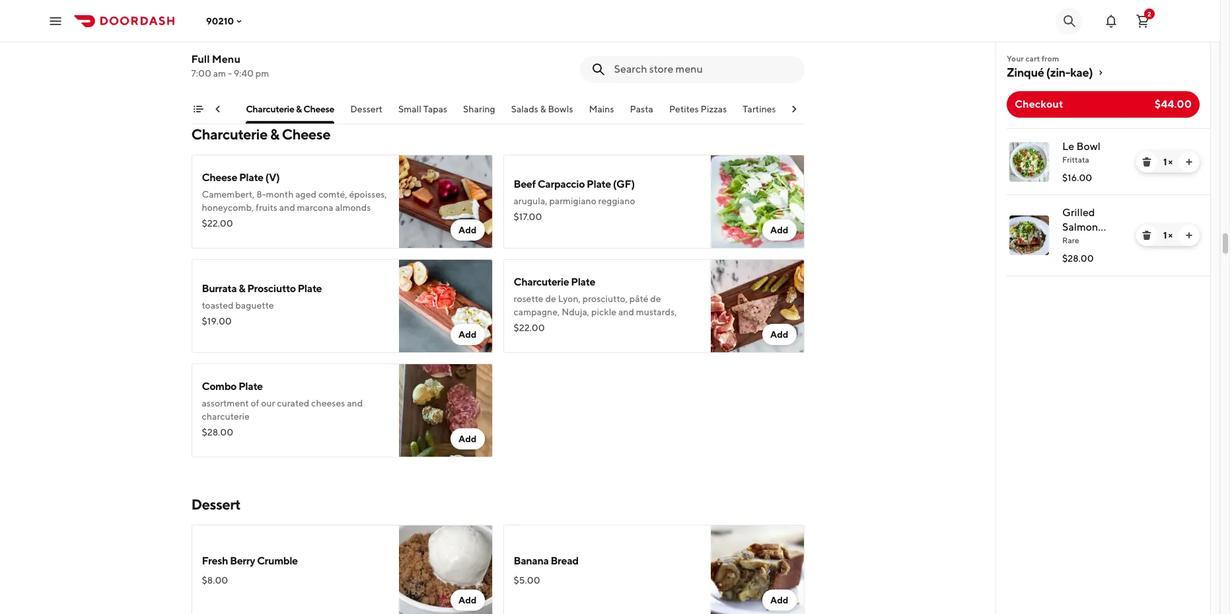 Task type: vqa. For each thing, say whether or not it's contained in the screenshot.
4.6 for CARS: Sandwiches & Shakes
no



Task type: describe. For each thing, give the bounding box(es) containing it.
small tapas button
[[399, 102, 448, 124]]

rosette
[[514, 293, 544, 304]]

cheeses
[[311, 398, 345, 409]]

carpaccio
[[538, 178, 585, 190]]

month
[[266, 189, 294, 200]]

small tapas
[[399, 104, 448, 114]]

2 items, open order cart image
[[1136, 13, 1152, 29]]

combo plate image
[[399, 364, 493, 457]]

camembert,
[[202, 189, 255, 200]]

époisses,
[[349, 189, 387, 200]]

zinqué (zin-kae) link
[[1007, 65, 1200, 81]]

$22.00 inside charcuterie plate rosette de lyon, prosciutto, pâté de campagne, nduja, pickle and mustards, $22.00
[[514, 323, 545, 333]]

1 × for grilled salmon plate (gf)
[[1164, 230, 1173, 241]]

salads & bowls
[[511, 104, 573, 114]]

menu
[[212, 53, 241, 65]]

de for salami
[[237, 34, 248, 45]]

plate inside the beef carpaccio plate (gf) arugula, parmigiano reggiano $17.00
[[587, 178, 611, 190]]

add for de
[[771, 329, 789, 340]]

grilled salmon plate (gf) image
[[1010, 215, 1050, 255]]

vegetables button
[[792, 102, 840, 124]]

beef carpaccio plate (gf) image
[[711, 155, 805, 249]]

salami tartine rosette de lyon, butter, cornichons. $13.00
[[202, 17, 350, 61]]

your cart from
[[1007, 54, 1060, 63]]

(gf) for grilled salmon plate (gf)
[[1090, 235, 1113, 248]]

charcuterie plate image
[[711, 259, 805, 353]]

open menu image
[[48, 13, 63, 29]]

petites pizzas
[[670, 104, 727, 114]]

checkout
[[1015, 98, 1064, 110]]

salami
[[202, 17, 233, 29]]

from
[[1042, 54, 1060, 63]]

and for charcuterie plate
[[619, 307, 635, 317]]

am
[[213, 68, 226, 79]]

fresh
[[202, 555, 228, 567]]

1 for grilled salmon plate (gf)
[[1164, 230, 1167, 241]]

tartine
[[235, 17, 267, 29]]

pizzas
[[701, 104, 727, 114]]

frittata
[[1063, 155, 1090, 165]]

salads & bowls button
[[511, 102, 573, 124]]

beef
[[514, 178, 536, 190]]

mustards,
[[636, 307, 677, 317]]

cheese plate (v) image
[[399, 155, 493, 249]]

add button for (gf)
[[763, 219, 797, 241]]

burrata & prosciutto plate toasted baguette $19.00
[[202, 282, 322, 327]]

salami tartine image
[[399, 0, 493, 87]]

butter,
[[271, 34, 299, 45]]

and for cheese plate (v)
[[279, 202, 295, 213]]

of
[[251, 398, 259, 409]]

salads
[[511, 104, 539, 114]]

crumble
[[257, 555, 298, 567]]

$44.00
[[1155, 98, 1192, 110]]

$13.00
[[202, 50, 232, 61]]

grilled salmon plate (gf)
[[1063, 206, 1113, 248]]

1 for le bowl
[[1164, 157, 1167, 167]]

nduja,
[[562, 307, 590, 317]]

add button for de
[[763, 324, 797, 345]]

campagne,
[[514, 307, 560, 317]]

small
[[399, 104, 422, 114]]

& inside burrata & prosciutto plate toasted baguette $19.00
[[239, 282, 245, 295]]

2 tartines button from the left
[[743, 102, 777, 124]]

toasted
[[202, 300, 234, 311]]

2 button
[[1130, 8, 1157, 34]]

bread
[[551, 555, 579, 567]]

burrata
[[202, 282, 237, 295]]

0 vertical spatial charcuterie & cheese
[[246, 104, 335, 114]]

tartines for 2nd tartines button from the right
[[197, 104, 230, 114]]

add one to cart image for le bowl
[[1185, 157, 1195, 167]]

remove item from cart image
[[1142, 157, 1153, 167]]

fruits
[[256, 202, 278, 213]]

cart
[[1026, 54, 1041, 63]]

$17.00
[[514, 212, 542, 222]]

× for grilled salmon plate (gf)
[[1169, 230, 1173, 241]]

0 vertical spatial dessert
[[350, 104, 383, 114]]

add one to cart image for grilled salmon plate (gf)
[[1185, 230, 1195, 241]]

1 vertical spatial charcuterie & cheese
[[191, 126, 331, 143]]

your
[[1007, 54, 1024, 63]]

charcuterie inside charcuterie plate rosette de lyon, prosciutto, pâté de campagne, nduja, pickle and mustards, $22.00
[[514, 276, 569, 288]]

plate inside 'cheese plate (v) camembert, 8-month aged comté,  époisses, honeycomb, fruits and marcona almonds $22.00'
[[239, 171, 264, 184]]

full menu 7:00 am - 9:40 pm
[[191, 53, 269, 79]]

plate inside charcuterie plate rosette de lyon, prosciutto, pâté de campagne, nduja, pickle and mustards, $22.00
[[571, 276, 596, 288]]

plate inside grilled salmon plate (gf)
[[1063, 235, 1088, 248]]

combo plate assortment of our curated cheeses and charcuterie $28.00
[[202, 380, 363, 438]]

lyon,
[[250, 34, 270, 45]]

de for charcuterie
[[546, 293, 556, 304]]

2 horizontal spatial de
[[651, 293, 661, 304]]

1 vertical spatial cheese
[[282, 126, 331, 143]]

curated
[[277, 398, 310, 409]]

add button for of
[[451, 428, 485, 449]]

le bowl frittata
[[1063, 140, 1101, 165]]

1 × for le bowl
[[1164, 157, 1173, 167]]

prosciutto
[[247, 282, 296, 295]]

add for camembert,
[[459, 225, 477, 235]]

beef carpaccio plate (gf) arugula, parmigiano reggiano $17.00
[[514, 178, 636, 222]]

$5.00
[[514, 575, 541, 586]]

banana bread
[[514, 555, 579, 567]]

bowl
[[1077, 140, 1101, 153]]

banana
[[514, 555, 549, 567]]

0 vertical spatial charcuterie
[[246, 104, 295, 114]]

mains
[[589, 104, 614, 114]]

$19.00
[[202, 316, 232, 327]]

rare
[[1063, 235, 1080, 245]]

pickle
[[592, 307, 617, 317]]

baguette
[[236, 300, 274, 311]]

8-
[[257, 189, 266, 200]]

0 horizontal spatial dessert
[[191, 496, 241, 513]]

$8.00
[[202, 575, 228, 586]]

add for plate
[[459, 329, 477, 340]]

honeycomb,
[[202, 202, 254, 213]]

berry
[[230, 555, 255, 567]]



Task type: locate. For each thing, give the bounding box(es) containing it.
plate
[[239, 171, 264, 184], [587, 178, 611, 190], [1063, 235, 1088, 248], [571, 276, 596, 288], [298, 282, 322, 295], [239, 380, 263, 393]]

pâté
[[630, 293, 649, 304]]

0 vertical spatial 1 ×
[[1164, 157, 1173, 167]]

dessert button
[[350, 102, 383, 124]]

tartines left scroll menu navigation right image
[[743, 104, 777, 114]]

$16.00
[[1063, 173, 1093, 183]]

1 horizontal spatial tartines button
[[743, 102, 777, 124]]

0 vertical spatial cheese
[[304, 104, 335, 114]]

$22.00
[[202, 218, 233, 229], [514, 323, 545, 333]]

2 horizontal spatial and
[[619, 307, 635, 317]]

plate inside burrata & prosciutto plate toasted baguette $19.00
[[298, 282, 322, 295]]

& inside button
[[540, 104, 546, 114]]

scroll menu navigation right image
[[789, 104, 800, 114]]

zinqué
[[1007, 65, 1045, 79]]

Item Search search field
[[614, 62, 794, 77]]

-
[[228, 68, 232, 79]]

charcuterie down scroll menu navigation left icon
[[191, 126, 268, 143]]

dessert left small
[[350, 104, 383, 114]]

0 horizontal spatial tartines
[[197, 104, 230, 114]]

0 horizontal spatial (gf)
[[613, 178, 635, 190]]

and inside charcuterie plate rosette de lyon, prosciutto, pâté de campagne, nduja, pickle and mustards, $22.00
[[619, 307, 635, 317]]

×
[[1169, 157, 1173, 167], [1169, 230, 1173, 241]]

le bowl image
[[1010, 142, 1050, 182]]

marcona
[[297, 202, 334, 213]]

plate up reggiano
[[587, 178, 611, 190]]

and down pâté at the top right
[[619, 307, 635, 317]]

&
[[296, 104, 302, 114], [540, 104, 546, 114], [270, 126, 279, 143], [239, 282, 245, 295]]

2 vertical spatial charcuterie
[[514, 276, 569, 288]]

mains button
[[589, 102, 614, 124]]

1 horizontal spatial (gf)
[[1090, 235, 1113, 248]]

0 vertical spatial ×
[[1169, 157, 1173, 167]]

bowls
[[548, 104, 573, 114]]

$28.00 down rare on the top
[[1063, 253, 1094, 264]]

tartines button down the 'am' in the top left of the page
[[197, 102, 230, 124]]

add one to cart image right remove item from cart image
[[1185, 230, 1195, 241]]

1 vertical spatial $22.00
[[514, 323, 545, 333]]

parmigiano
[[550, 196, 597, 206]]

2 tartines from the left
[[743, 104, 777, 114]]

1 vertical spatial dessert
[[191, 496, 241, 513]]

(gf)
[[613, 178, 635, 190], [1090, 235, 1113, 248]]

add button for plate
[[451, 324, 485, 345]]

tartines button
[[197, 102, 230, 124], [743, 102, 777, 124]]

1 1 from the top
[[1164, 157, 1167, 167]]

0 horizontal spatial and
[[279, 202, 295, 213]]

add for (gf)
[[771, 225, 789, 235]]

tartines button left scroll menu navigation right image
[[743, 102, 777, 124]]

1 tartines button from the left
[[197, 102, 230, 124]]

1 × right remove item from cart icon
[[1164, 157, 1173, 167]]

assortment
[[202, 398, 249, 409]]

list containing le bowl
[[997, 128, 1211, 276]]

charcuterie
[[246, 104, 295, 114], [191, 126, 268, 143], [514, 276, 569, 288]]

charcuterie up rosette
[[514, 276, 569, 288]]

90210
[[206, 16, 234, 26]]

salmon
[[1063, 221, 1099, 233]]

and
[[279, 202, 295, 213], [619, 307, 635, 317], [347, 398, 363, 409]]

charcuterie down pm
[[246, 104, 295, 114]]

add button
[[451, 219, 485, 241], [763, 219, 797, 241], [451, 324, 485, 345], [763, 324, 797, 345], [451, 428, 485, 449], [451, 590, 485, 611], [763, 590, 797, 611]]

grilled
[[1063, 206, 1096, 219]]

(zin-
[[1047, 65, 1071, 79]]

(gf) inside grilled salmon plate (gf)
[[1090, 235, 1113, 248]]

2 add one to cart image from the top
[[1185, 230, 1195, 241]]

and inside combo plate assortment of our curated cheeses and charcuterie $28.00
[[347, 398, 363, 409]]

dessert
[[350, 104, 383, 114], [191, 496, 241, 513]]

1 tartines from the left
[[197, 104, 230, 114]]

2 vertical spatial cheese
[[202, 171, 237, 184]]

charcuterie & cheese up (v)
[[191, 126, 331, 143]]

rosette
[[202, 34, 235, 45]]

7:00
[[191, 68, 211, 79]]

9:40
[[234, 68, 254, 79]]

aged
[[296, 189, 317, 200]]

pm
[[256, 68, 269, 79]]

0 horizontal spatial $22.00
[[202, 218, 233, 229]]

add button for camembert,
[[451, 219, 485, 241]]

le
[[1063, 140, 1075, 153]]

scroll menu navigation left image
[[213, 104, 223, 114]]

list
[[997, 128, 1211, 276]]

charcuterie
[[202, 411, 250, 422]]

kae)
[[1071, 65, 1094, 79]]

$22.00 down campagne,
[[514, 323, 545, 333]]

add for of
[[459, 434, 477, 444]]

× for le bowl
[[1169, 157, 1173, 167]]

and right cheeses
[[347, 398, 363, 409]]

2 × from the top
[[1169, 230, 1173, 241]]

1 vertical spatial charcuterie
[[191, 126, 268, 143]]

0 horizontal spatial de
[[237, 34, 248, 45]]

notification bell image
[[1104, 13, 1120, 29]]

plate right prosciutto
[[298, 282, 322, 295]]

plate inside combo plate assortment of our curated cheeses and charcuterie $28.00
[[239, 380, 263, 393]]

charcuterie & cheese down pm
[[246, 104, 335, 114]]

0 vertical spatial 1
[[1164, 157, 1167, 167]]

1 × right remove item from cart image
[[1164, 230, 1173, 241]]

tapas
[[423, 104, 448, 114]]

$22.00 down honeycomb, on the top left of the page
[[202, 218, 233, 229]]

2 vertical spatial and
[[347, 398, 363, 409]]

reggiano
[[599, 196, 636, 206]]

pasta button
[[630, 102, 654, 124]]

plate up 8-
[[239, 171, 264, 184]]

1 horizontal spatial dessert
[[350, 104, 383, 114]]

cheese plate (v) camembert, 8-month aged comté,  époisses, honeycomb, fruits and marcona almonds $22.00
[[202, 171, 387, 229]]

× right remove item from cart icon
[[1169, 157, 1173, 167]]

0 vertical spatial (gf)
[[613, 178, 635, 190]]

comté,
[[319, 189, 347, 200]]

show menu categories image
[[193, 104, 203, 114]]

remove item from cart image
[[1142, 230, 1153, 241]]

(gf) for beef carpaccio plate (gf) arugula, parmigiano reggiano $17.00
[[613, 178, 635, 190]]

1 horizontal spatial tartines
[[743, 104, 777, 114]]

1 horizontal spatial and
[[347, 398, 363, 409]]

2 1 × from the top
[[1164, 230, 1173, 241]]

cheese up aged
[[282, 126, 331, 143]]

0 vertical spatial $22.00
[[202, 218, 233, 229]]

(v)
[[265, 171, 280, 184]]

1 vertical spatial add one to cart image
[[1185, 230, 1195, 241]]

$28.00 inside combo plate assortment of our curated cheeses and charcuterie $28.00
[[202, 427, 233, 438]]

and inside 'cheese plate (v) camembert, 8-month aged comté,  époisses, honeycomb, fruits and marcona almonds $22.00'
[[279, 202, 295, 213]]

and down month
[[279, 202, 295, 213]]

1 vertical spatial 1 ×
[[1164, 230, 1173, 241]]

sharing
[[463, 104, 496, 114]]

1
[[1164, 157, 1167, 167], [1164, 230, 1167, 241]]

1 vertical spatial (gf)
[[1090, 235, 1113, 248]]

$28.00 down the charcuterie
[[202, 427, 233, 438]]

charcuterie plate rosette de lyon, prosciutto, pâté de campagne, nduja, pickle and mustards, $22.00
[[514, 276, 677, 333]]

almonds
[[335, 202, 371, 213]]

1 horizontal spatial $28.00
[[1063, 253, 1094, 264]]

$22.00 inside 'cheese plate (v) camembert, 8-month aged comté,  époisses, honeycomb, fruits and marcona almonds $22.00'
[[202, 218, 233, 229]]

1 add one to cart image from the top
[[1185, 157, 1195, 167]]

arugula,
[[514, 196, 548, 206]]

fresh berry crumble image
[[399, 525, 493, 614]]

full
[[191, 53, 210, 65]]

add one to cart image
[[1185, 157, 1195, 167], [1185, 230, 1195, 241]]

dessert up fresh
[[191, 496, 241, 513]]

1 vertical spatial and
[[619, 307, 635, 317]]

combo
[[202, 380, 237, 393]]

add one to cart image right remove item from cart icon
[[1185, 157, 1195, 167]]

petites
[[670, 104, 699, 114]]

$28.00
[[1063, 253, 1094, 264], [202, 427, 233, 438]]

1 right remove item from cart icon
[[1164, 157, 1167, 167]]

× right remove item from cart image
[[1169, 230, 1173, 241]]

tartines for 2nd tartines button from left
[[743, 104, 777, 114]]

add
[[459, 225, 477, 235], [771, 225, 789, 235], [459, 329, 477, 340], [771, 329, 789, 340], [459, 434, 477, 444], [459, 595, 477, 605], [771, 595, 789, 605]]

plate up of
[[239, 380, 263, 393]]

0 vertical spatial and
[[279, 202, 295, 213]]

cornichons.
[[301, 34, 350, 45]]

cheese left dessert button
[[304, 104, 335, 114]]

(gf) down the salmon
[[1090, 235, 1113, 248]]

fresh berry crumble
[[202, 555, 298, 567]]

1 vertical spatial $28.00
[[202, 427, 233, 438]]

(gf) inside the beef carpaccio plate (gf) arugula, parmigiano reggiano $17.00
[[613, 178, 635, 190]]

cheese
[[304, 104, 335, 114], [282, 126, 331, 143], [202, 171, 237, 184]]

banana bread image
[[711, 525, 805, 614]]

2
[[1148, 10, 1152, 18]]

(gf) up reggiano
[[613, 178, 635, 190]]

0 horizontal spatial tartines button
[[197, 102, 230, 124]]

0 vertical spatial add one to cart image
[[1185, 157, 1195, 167]]

1 1 × from the top
[[1164, 157, 1173, 167]]

prosciutto,
[[583, 293, 628, 304]]

1 right remove item from cart image
[[1164, 230, 1167, 241]]

cheese inside 'cheese plate (v) camembert, 8-month aged comté,  époisses, honeycomb, fruits and marcona almonds $22.00'
[[202, 171, 237, 184]]

vegetables
[[792, 104, 840, 114]]

burrata & prosciutto plate image
[[399, 259, 493, 353]]

tartines down the 'am' in the top left of the page
[[197, 104, 230, 114]]

cheese up camembert,
[[202, 171, 237, 184]]

1 horizontal spatial de
[[546, 293, 556, 304]]

1 horizontal spatial $22.00
[[514, 323, 545, 333]]

plate up the lyon,
[[571, 276, 596, 288]]

de inside salami tartine rosette de lyon, butter, cornichons. $13.00
[[237, 34, 248, 45]]

our
[[261, 398, 275, 409]]

1 × from the top
[[1169, 157, 1173, 167]]

petites pizzas button
[[670, 102, 727, 124]]

0 horizontal spatial $28.00
[[202, 427, 233, 438]]

90210 button
[[206, 16, 245, 26]]

tartines
[[197, 104, 230, 114], [743, 104, 777, 114]]

1 vertical spatial ×
[[1169, 230, 1173, 241]]

sharing button
[[463, 102, 496, 124]]

plate down the salmon
[[1063, 235, 1088, 248]]

0 vertical spatial $28.00
[[1063, 253, 1094, 264]]

1 vertical spatial 1
[[1164, 230, 1167, 241]]

2 1 from the top
[[1164, 230, 1167, 241]]



